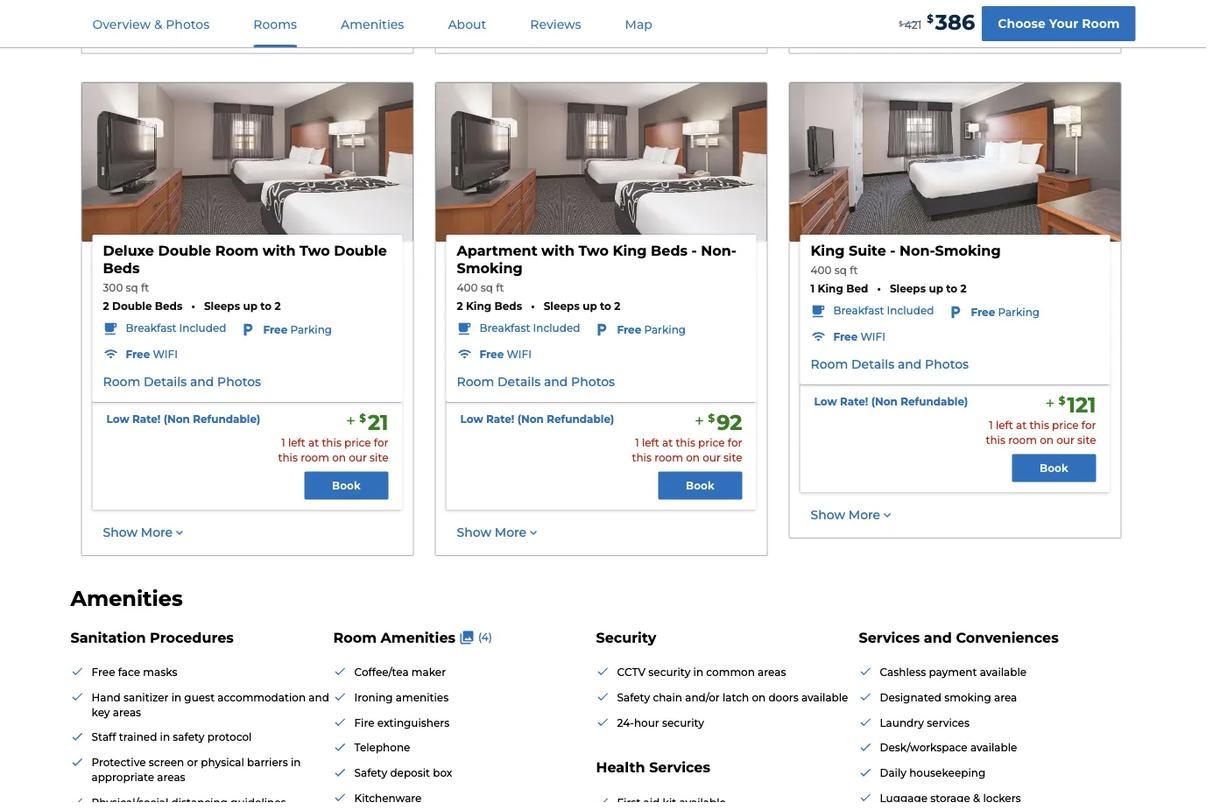 Task type: locate. For each thing, give the bounding box(es) containing it.
book for 21
[[332, 479, 361, 492]]

show
[[103, 23, 138, 37], [457, 23, 491, 37], [811, 508, 845, 523], [103, 525, 138, 540], [457, 525, 491, 540]]

1 for 92
[[635, 436, 639, 449]]

amenities inside 'button'
[[341, 17, 404, 32]]

1 horizontal spatial breakfast included
[[480, 322, 580, 335]]

ft down apartment
[[496, 281, 504, 294]]

room for 92
[[654, 451, 683, 464]]

safety down 'cctv'
[[617, 691, 650, 704]]

in up the and/or
[[693, 666, 703, 679]]

1 horizontal spatial beds
[[651, 242, 688, 259]]

1 horizontal spatial breakfast
[[480, 322, 530, 335]]

breakfast included for 21
[[126, 322, 226, 335]]

to inside the deluxe double room with two double beds 300 sq ft 2 double beds   •   sleeps up to 2
[[260, 300, 272, 312]]

0 horizontal spatial rate!
[[132, 413, 161, 425]]

included for 92
[[533, 322, 580, 335]]

2 horizontal spatial refundable)
[[901, 395, 968, 408]]

2 image #1 image from the left
[[436, 83, 767, 242]]

0 horizontal spatial ft
[[141, 281, 149, 294]]

photos inside 'button'
[[166, 17, 210, 32]]

1 vertical spatial available
[[801, 691, 848, 704]]

0 horizontal spatial free wifi
[[126, 348, 178, 361]]

2 horizontal spatial (non
[[871, 395, 898, 408]]

1 horizontal spatial rate!
[[486, 413, 514, 425]]

overview & photos button
[[71, 1, 231, 47]]

site
[[1077, 433, 1096, 446], [370, 451, 388, 464], [723, 451, 742, 464]]

included down the deluxe double room with two double beds 300 sq ft 2 double beds   •   sleeps up to 2
[[179, 322, 226, 335]]

0 horizontal spatial image #1 image
[[82, 83, 413, 242]]

1 horizontal spatial refundable)
[[547, 413, 614, 425]]

0 horizontal spatial non-
[[701, 242, 736, 259]]

in for security
[[693, 666, 703, 679]]

choose
[[998, 16, 1046, 31]]

room inside button
[[1082, 16, 1120, 31]]

in left guest
[[171, 691, 181, 704]]

1 horizontal spatial book button
[[658, 472, 742, 500]]

more for 121
[[848, 508, 880, 523]]

for for 121
[[1082, 419, 1096, 431]]

with
[[262, 242, 296, 259], [541, 242, 575, 259]]

0 horizontal spatial low rate! (non refundable)
[[106, 413, 260, 425]]

low rate! (non refundable) for 21
[[106, 413, 260, 425]]

free parking for 121
[[971, 306, 1040, 318]]

2 horizontal spatial to
[[946, 282, 958, 295]]

2 vertical spatial amenities
[[381, 629, 455, 646]]

housekeeping
[[909, 767, 986, 779]]

0 horizontal spatial for
[[374, 436, 388, 449]]

21
[[368, 409, 388, 435]]

1 with from the left
[[262, 242, 296, 259]]

breakfast included down king suite - non-smoking 400 sq ft 1 king bed   •   sleeps up to 2
[[833, 304, 934, 317]]

safety
[[617, 691, 650, 704], [354, 767, 387, 779]]

areas up doors
[[758, 666, 786, 679]]

choose your room
[[998, 16, 1120, 31]]

0 horizontal spatial smoking
[[457, 259, 523, 276]]

$ right 421 at the right top
[[927, 12, 934, 25]]

0 horizontal spatial -
[[691, 242, 697, 259]]

1 horizontal spatial with
[[541, 242, 575, 259]]

1 for 21
[[281, 436, 285, 449]]

included down apartment with two king beds - non- smoking 400 sq ft 2 king beds   •   sleeps up to 2
[[533, 322, 580, 335]]

1 horizontal spatial room details and photos button
[[457, 374, 615, 391]]

0 horizontal spatial areas
[[113, 706, 141, 718]]

areas down screen
[[157, 771, 185, 784]]

non- inside apartment with two king beds - non- smoking 400 sq ft 2 king beds   •   sleeps up to 2
[[701, 242, 736, 259]]

image #1 image
[[82, 83, 413, 242], [436, 83, 767, 242], [790, 83, 1121, 242]]

price for 92
[[698, 436, 725, 449]]

0 horizontal spatial low rate! (non refundable) button
[[106, 412, 260, 426]]

$ inside $ 121
[[1059, 395, 1066, 407]]

available down area
[[970, 741, 1017, 754]]

on
[[1040, 433, 1054, 446], [332, 451, 346, 464], [686, 451, 700, 464], [752, 691, 766, 704]]

price down $ 92
[[698, 436, 725, 449]]

0 horizontal spatial left
[[288, 436, 306, 449]]

to inside king suite - non-smoking 400 sq ft 1 king bed   •   sleeps up to 2
[[946, 282, 958, 295]]

choose your room button
[[982, 6, 1136, 41]]

room details and photos for 92
[[457, 375, 615, 389]]

photos
[[166, 17, 210, 32], [925, 357, 969, 372], [217, 375, 261, 389], [571, 375, 615, 389]]

price down $ 121
[[1052, 419, 1079, 431]]

0 horizontal spatial beds
[[103, 259, 140, 276]]

2 horizontal spatial 1 left at this price for this room on our site
[[986, 419, 1096, 446]]

show more for 21
[[103, 525, 173, 540]]

security
[[648, 666, 690, 679], [662, 716, 704, 729]]

0 horizontal spatial up
[[243, 300, 257, 312]]

1 left at this price for this room on our site down $ 92
[[632, 436, 742, 464]]

2 horizontal spatial price
[[1052, 419, 1079, 431]]

2 horizontal spatial low rate! (non refundable) button
[[814, 394, 968, 409]]

free
[[971, 306, 995, 318], [263, 323, 287, 336], [617, 323, 641, 336], [833, 330, 858, 343], [126, 348, 150, 361], [480, 348, 504, 361], [92, 666, 115, 679]]

1 horizontal spatial low rate! (non refundable)
[[460, 413, 614, 425]]

1 horizontal spatial free parking
[[617, 323, 686, 336]]

sq inside apartment with two king beds - non- smoking 400 sq ft 2 king beds   •   sleeps up to 2
[[481, 281, 493, 294]]

2 horizontal spatial low rate! (non refundable)
[[814, 395, 968, 408]]

areas
[[758, 666, 786, 679], [113, 706, 141, 718], [157, 771, 185, 784]]

show for 121
[[811, 508, 845, 523]]

400 inside king suite - non-smoking 400 sq ft 1 king bed   •   sleeps up to 2
[[811, 263, 832, 276]]

book button down $ 92
[[658, 472, 742, 500]]

cctv security in common areas
[[617, 666, 786, 679]]

in inside hand sanitizer in guest accommodation and key areas
[[171, 691, 181, 704]]

two inside apartment with two king beds - non- smoking 400 sq ft 2 king beds   •   sleeps up to 2
[[578, 242, 609, 259]]

security up the chain
[[648, 666, 690, 679]]

1 vertical spatial areas
[[113, 706, 141, 718]]

and inside hand sanitizer in guest accommodation and key areas
[[309, 691, 329, 704]]

non-
[[701, 242, 736, 259], [900, 242, 935, 259]]

1 horizontal spatial 1 left at this price for this room on our site
[[632, 436, 742, 464]]

1 horizontal spatial low rate! (non refundable) button
[[460, 412, 614, 426]]

smoking inside apartment with two king beds - non- smoking 400 sq ft 2 king beds   •   sleeps up to 2
[[457, 259, 523, 276]]

2 horizontal spatial image #1 image
[[790, 83, 1121, 242]]

room
[[1008, 433, 1037, 446], [301, 451, 329, 464], [654, 451, 683, 464]]

1 left at this price for this room on our site down '$ 21' in the bottom of the page
[[278, 436, 388, 464]]

2 - from the left
[[890, 242, 896, 259]]

2 horizontal spatial parking
[[998, 306, 1040, 318]]

safety down the telephone
[[354, 767, 387, 779]]

$ 92
[[708, 409, 742, 435]]

details for 92
[[498, 375, 541, 389]]

$ inside $ 92
[[708, 412, 715, 425]]

safety deposit box
[[354, 767, 452, 779]]

0 horizontal spatial sq
[[126, 281, 138, 294]]

1 horizontal spatial wifi
[[507, 348, 532, 361]]

security down the chain
[[662, 716, 704, 729]]

king suite - non-smoking 400 sq ft 1 king bed   •   sleeps up to 2
[[811, 242, 1001, 295]]

areas inside hand sanitizer in guest accommodation and key areas
[[113, 706, 141, 718]]

1 horizontal spatial sq
[[481, 281, 493, 294]]

breakfast
[[833, 304, 884, 317], [126, 322, 176, 335], [480, 322, 530, 335]]

site for 121
[[1077, 433, 1096, 446]]

2 horizontal spatial breakfast
[[833, 304, 884, 317]]

up inside apartment with two king beds - non- smoking 400 sq ft 2 king beds   •   sleeps up to 2
[[583, 300, 597, 312]]

more
[[141, 23, 173, 37], [495, 23, 527, 37], [848, 508, 880, 523], [141, 525, 173, 540], [495, 525, 527, 540]]

areas down sanitizer
[[113, 706, 141, 718]]

low for 21
[[106, 413, 129, 425]]

available right doors
[[801, 691, 848, 704]]

1 horizontal spatial for
[[728, 436, 742, 449]]

room details and photos button
[[811, 356, 969, 373], [103, 374, 261, 391], [457, 374, 615, 391]]

our
[[1056, 433, 1075, 446], [349, 451, 367, 464], [703, 451, 721, 464]]

up
[[929, 282, 943, 295], [243, 300, 257, 312], [583, 300, 597, 312]]

book down '$ 21' in the bottom of the page
[[332, 479, 361, 492]]

fire extinguishers
[[354, 716, 450, 729]]

1 horizontal spatial free wifi
[[480, 348, 532, 361]]

room details and photos button for 121
[[811, 356, 969, 373]]

2 horizontal spatial sq
[[834, 263, 847, 276]]

2 two from the left
[[578, 242, 609, 259]]

for down 121
[[1082, 419, 1096, 431]]

low rate! (non refundable) for 92
[[460, 413, 614, 425]]

2 horizontal spatial at
[[1016, 419, 1027, 431]]

breakfast down suite
[[833, 304, 884, 317]]

0 horizontal spatial price
[[344, 436, 371, 449]]

1 vertical spatial services
[[649, 759, 710, 776]]

1 horizontal spatial services
[[859, 629, 920, 646]]

2 horizontal spatial areas
[[758, 666, 786, 679]]

$ for 92
[[708, 412, 715, 425]]

0 horizontal spatial parking
[[290, 323, 332, 336]]

121
[[1067, 392, 1096, 417]]

breakfast down apartment
[[480, 322, 530, 335]]

0 horizontal spatial book
[[332, 479, 361, 492]]

on for 121
[[1040, 433, 1054, 446]]

ft down suite
[[850, 263, 858, 276]]

book button for 121
[[1012, 454, 1096, 482]]

1 horizontal spatial room details and photos
[[457, 375, 615, 389]]

0 horizontal spatial details
[[144, 375, 187, 389]]

beds inside apartment with two king beds - non- smoking 400 sq ft 2 king beds   •   sleeps up to 2
[[651, 242, 688, 259]]

1 horizontal spatial up
[[583, 300, 597, 312]]

2 horizontal spatial wifi
[[861, 330, 885, 343]]

1 vertical spatial 400
[[457, 281, 478, 294]]

wifi for 21
[[153, 348, 178, 361]]

designated
[[880, 691, 942, 704]]

breakfast down deluxe
[[126, 322, 176, 335]]

2 horizontal spatial room details and photos button
[[811, 356, 969, 373]]

sq inside the deluxe double room with two double beds 300 sq ft 2 double beds   •   sleeps up to 2
[[126, 281, 138, 294]]

1 - from the left
[[691, 242, 697, 259]]

tab list containing overview & photos
[[71, 0, 674, 47]]

two
[[300, 242, 330, 259], [578, 242, 609, 259]]

masks
[[143, 666, 177, 679]]

0 horizontal spatial with
[[262, 242, 296, 259]]

maker
[[412, 666, 446, 679]]

apartment
[[457, 242, 537, 259]]

2 non- from the left
[[900, 242, 935, 259]]

show more button for 92
[[457, 524, 541, 541]]

low rate! (non refundable) for 121
[[814, 395, 968, 408]]

areas for hand sanitizer in guest accommodation and key areas
[[113, 706, 141, 718]]

book button for 92
[[658, 472, 742, 500]]

king
[[613, 242, 647, 259], [811, 242, 845, 259], [818, 282, 843, 295], [466, 300, 492, 312]]

site down 121
[[1077, 433, 1096, 446]]

1 left at this price for this room on our site down $ 121
[[986, 419, 1096, 446]]

2 horizontal spatial book button
[[1012, 454, 1096, 482]]

image #1 image for 121
[[790, 83, 1121, 242]]

$ left 421 at the right top
[[899, 19, 903, 28]]

for down 21
[[374, 436, 388, 449]]

staff trained in safety protocol
[[92, 731, 252, 744]]

0 horizontal spatial breakfast
[[126, 322, 176, 335]]

available up area
[[980, 666, 1027, 679]]

2 vertical spatial areas
[[157, 771, 185, 784]]

0 horizontal spatial 1 left at this price for this room on our site
[[278, 436, 388, 464]]

refundable) for 21
[[193, 413, 260, 425]]

0 horizontal spatial our
[[349, 451, 367, 464]]

parking for 121
[[998, 306, 1040, 318]]

2 horizontal spatial for
[[1082, 419, 1096, 431]]

our down $ 121
[[1056, 433, 1075, 446]]

price for 121
[[1052, 419, 1079, 431]]

2 with from the left
[[541, 242, 575, 259]]

our down '$ 21' in the bottom of the page
[[349, 451, 367, 464]]

protective screen or physical barriers in appropriate areas
[[92, 756, 301, 784]]

0 horizontal spatial site
[[370, 451, 388, 464]]

telephone
[[354, 741, 410, 754]]

free parking
[[971, 306, 1040, 318], [263, 323, 332, 336], [617, 323, 686, 336]]

2 horizontal spatial book
[[1040, 462, 1068, 474]]

ironing
[[354, 691, 393, 704]]

price
[[1052, 419, 1079, 431], [344, 436, 371, 449], [698, 436, 725, 449]]

trained
[[119, 731, 157, 744]]

1 horizontal spatial smoking
[[935, 242, 1001, 259]]

0 vertical spatial safety
[[617, 691, 650, 704]]

breakfast included down the deluxe double room with two double beds 300 sq ft 2 double beds   •   sleeps up to 2
[[126, 322, 226, 335]]

site down 92
[[723, 451, 742, 464]]

protocol
[[207, 731, 252, 744]]

this
[[1029, 419, 1049, 431], [986, 433, 1005, 446], [322, 436, 341, 449], [676, 436, 695, 449], [278, 451, 298, 464], [632, 451, 652, 464]]

1 horizontal spatial room
[[654, 451, 683, 464]]

0 vertical spatial 400
[[811, 263, 832, 276]]

1 horizontal spatial low
[[460, 413, 483, 425]]

our for 21
[[349, 451, 367, 464]]

1 horizontal spatial included
[[533, 322, 580, 335]]

and
[[898, 357, 922, 372], [190, 375, 214, 389], [544, 375, 568, 389], [924, 629, 952, 646], [309, 691, 329, 704]]

breakfast for 92
[[480, 322, 530, 335]]

show more button
[[103, 22, 187, 39], [457, 22, 541, 39], [811, 507, 894, 524], [103, 524, 187, 541], [457, 524, 541, 541]]

3 image #1 image from the left
[[790, 83, 1121, 242]]

$ for 21
[[359, 412, 366, 425]]

coffee/tea maker
[[354, 666, 446, 679]]

0 horizontal spatial at
[[308, 436, 319, 449]]

0 horizontal spatial two
[[300, 242, 330, 259]]

site down 21
[[370, 451, 388, 464]]

safety
[[173, 731, 205, 744]]

price for 21
[[344, 436, 371, 449]]

$ left 21
[[359, 412, 366, 425]]

2 horizontal spatial room
[[1008, 433, 1037, 446]]

rate! for 121
[[840, 395, 868, 408]]

free wifi for 121
[[833, 330, 885, 343]]

(4)
[[478, 631, 492, 644]]

our down $ 92
[[703, 451, 721, 464]]

book button
[[1012, 454, 1096, 482], [304, 472, 388, 500], [658, 472, 742, 500]]

1 horizontal spatial two
[[578, 242, 609, 259]]

1 horizontal spatial to
[[600, 300, 611, 312]]

included
[[887, 304, 934, 317], [179, 322, 226, 335], [533, 322, 580, 335]]

latch
[[723, 691, 749, 704]]

1 image #1 image from the left
[[82, 83, 413, 242]]

$ left 92
[[708, 412, 715, 425]]

smoking
[[935, 242, 1001, 259], [457, 259, 523, 276]]

1 horizontal spatial safety
[[617, 691, 650, 704]]

show more
[[103, 23, 173, 37], [457, 23, 527, 37], [811, 508, 880, 523], [103, 525, 173, 540], [457, 525, 527, 540]]

1 non- from the left
[[701, 242, 736, 259]]

2 horizontal spatial details
[[851, 357, 894, 372]]

low for 92
[[460, 413, 483, 425]]

$ inside '$ 21'
[[359, 412, 366, 425]]

included down king suite - non-smoking 400 sq ft 1 king bed   •   sleeps up to 2
[[887, 304, 934, 317]]

breakfast included for 121
[[833, 304, 934, 317]]

to
[[946, 282, 958, 295], [260, 300, 272, 312], [600, 300, 611, 312]]

room
[[1082, 16, 1120, 31], [215, 242, 259, 259], [811, 357, 848, 372], [103, 375, 140, 389], [457, 375, 494, 389], [333, 629, 377, 646]]

safety chain and/or latch on doors available
[[617, 691, 848, 704]]

areas inside protective screen or physical barriers in appropriate areas
[[157, 771, 185, 784]]

0 horizontal spatial refundable)
[[193, 413, 260, 425]]

0 horizontal spatial wifi
[[153, 348, 178, 361]]

room details and photos for 21
[[103, 375, 261, 389]]

1 horizontal spatial left
[[642, 436, 659, 449]]

2 horizontal spatial free wifi
[[833, 330, 885, 343]]

1 two from the left
[[300, 242, 330, 259]]

services down '24-hour security'
[[649, 759, 710, 776]]

laundry
[[880, 716, 924, 729]]

left for 21
[[288, 436, 306, 449]]

2
[[960, 282, 967, 295], [103, 300, 109, 312], [275, 300, 281, 312], [457, 300, 463, 312], [614, 300, 620, 312]]

300
[[103, 281, 123, 294]]

0 vertical spatial amenities
[[341, 17, 404, 32]]

0 horizontal spatial (non
[[163, 413, 190, 425]]

book down $ 92
[[686, 479, 715, 492]]

room details and photos
[[811, 357, 969, 372], [103, 375, 261, 389], [457, 375, 615, 389]]

ft right 300
[[141, 281, 149, 294]]

overview
[[92, 17, 151, 32]]

show more button for 121
[[811, 507, 894, 524]]

2 horizontal spatial rate!
[[840, 395, 868, 408]]

show more for 121
[[811, 508, 880, 523]]

parking for 92
[[644, 323, 686, 336]]

areas for protective screen or physical barriers in appropriate areas
[[157, 771, 185, 784]]

breakfast included down apartment with two king beds - non- smoking 400 sq ft 2 king beds   •   sleeps up to 2
[[480, 322, 580, 335]]

ft
[[850, 263, 858, 276], [141, 281, 149, 294], [496, 281, 504, 294]]

0 horizontal spatial room details and photos
[[103, 375, 261, 389]]

in left safety
[[160, 731, 170, 744]]

0 horizontal spatial included
[[179, 322, 226, 335]]

physical
[[201, 756, 244, 769]]

free parking for 92
[[617, 323, 686, 336]]

book button down '$ 21' in the bottom of the page
[[304, 472, 388, 500]]

0 horizontal spatial room details and photos button
[[103, 374, 261, 391]]

parking
[[998, 306, 1040, 318], [290, 323, 332, 336], [644, 323, 686, 336]]

services up "cashless"
[[859, 629, 920, 646]]

tab list
[[71, 0, 674, 47]]

1 horizontal spatial details
[[498, 375, 541, 389]]

our for 121
[[1056, 433, 1075, 446]]

cashless payment available
[[880, 666, 1027, 679]]

book button down $ 121
[[1012, 454, 1096, 482]]

2 horizontal spatial up
[[929, 282, 943, 295]]

left for 121
[[996, 419, 1013, 431]]

beds
[[651, 242, 688, 259], [103, 259, 140, 276]]

wifi for 121
[[861, 330, 885, 343]]

book down $ 121
[[1040, 462, 1068, 474]]

0 horizontal spatial to
[[260, 300, 272, 312]]

ironing amenities
[[354, 691, 449, 704]]

in right the barriers on the bottom of the page
[[291, 756, 301, 769]]

room inside the deluxe double room with two double beds 300 sq ft 2 double beds   •   sleeps up to 2
[[215, 242, 259, 259]]

price down '$ 21' in the bottom of the page
[[344, 436, 371, 449]]

site for 92
[[723, 451, 742, 464]]

photos for 21
[[217, 375, 261, 389]]

1 horizontal spatial areas
[[157, 771, 185, 784]]

or
[[187, 756, 198, 769]]

$ left 121
[[1059, 395, 1066, 407]]

1 horizontal spatial at
[[662, 436, 673, 449]]

-
[[691, 242, 697, 259], [890, 242, 896, 259]]

free parking for 21
[[263, 323, 332, 336]]

for down 92
[[728, 436, 742, 449]]

0 horizontal spatial room
[[301, 451, 329, 464]]



Task type: vqa. For each thing, say whether or not it's contained in the screenshot.
right unlimited
no



Task type: describe. For each thing, give the bounding box(es) containing it.
common
[[706, 666, 755, 679]]

breakfast for 21
[[126, 322, 176, 335]]

- inside apartment with two king beds - non- smoking 400 sq ft 2 king beds   •   sleeps up to 2
[[691, 242, 697, 259]]

safety for safety deposit box
[[354, 767, 387, 779]]

breakfast for 121
[[833, 304, 884, 317]]

(non for 121
[[871, 395, 898, 408]]

2 vertical spatial available
[[970, 741, 1017, 754]]

more for 92
[[495, 525, 527, 540]]

room for 21
[[301, 451, 329, 464]]

1 left at this price for this room on our site for 21
[[278, 436, 388, 464]]

92
[[717, 409, 742, 435]]

map button
[[604, 1, 673, 47]]

low rate! (non refundable) button for 92
[[460, 412, 614, 426]]

two inside the deluxe double room with two double beds 300 sq ft 2 double beds   •   sleeps up to 2
[[300, 242, 330, 259]]

cctv
[[617, 666, 646, 679]]

and for 92
[[544, 375, 568, 389]]

beds inside the deluxe double room with two double beds 300 sq ft 2 double beds   •   sleeps up to 2
[[103, 259, 140, 276]]

room for 121
[[1008, 433, 1037, 446]]

refundable) for 121
[[901, 395, 968, 408]]

$ 121
[[1059, 392, 1096, 417]]

free face masks
[[92, 666, 177, 679]]

hour
[[634, 716, 659, 729]]

and/or
[[685, 691, 720, 704]]

24-hour security
[[617, 716, 704, 729]]

amenities
[[396, 691, 449, 704]]

$ 421 $ 386
[[899, 10, 975, 35]]

desk/workspace
[[880, 741, 968, 754]]

on for 92
[[686, 451, 700, 464]]

services and conveniences
[[859, 629, 1059, 646]]

suite
[[849, 242, 886, 259]]

safety for safety chain and/or latch on doors available
[[617, 691, 650, 704]]

barriers
[[247, 756, 288, 769]]

for for 92
[[728, 436, 742, 449]]

protective
[[92, 756, 146, 769]]

health services
[[596, 759, 710, 776]]

at for 121
[[1016, 419, 1027, 431]]

photos for 92
[[571, 375, 615, 389]]

chain
[[653, 691, 682, 704]]

face
[[118, 666, 140, 679]]

(non for 92
[[517, 413, 544, 425]]

daily housekeeping
[[880, 767, 986, 779]]

for for 21
[[374, 436, 388, 449]]

1 vertical spatial amenities
[[71, 586, 183, 612]]

refundable) for 92
[[547, 413, 614, 425]]

appropriate
[[92, 771, 154, 784]]

ft inside king suite - non-smoking 400 sq ft 1 king bed   •   sleeps up to 2
[[850, 263, 858, 276]]

deluxe
[[103, 242, 154, 259]]

wifi for 92
[[507, 348, 532, 361]]

about
[[448, 17, 486, 32]]

rooms
[[253, 17, 297, 32]]

designated smoking area
[[880, 691, 1017, 704]]

at for 92
[[662, 436, 673, 449]]

about button
[[427, 1, 507, 47]]

more for 21
[[141, 525, 173, 540]]

in for trained
[[160, 731, 170, 744]]

ft inside the deluxe double room with two double beds 300 sq ft 2 double beds   •   sleeps up to 2
[[141, 281, 149, 294]]

left for 92
[[642, 436, 659, 449]]

sq inside king suite - non-smoking 400 sq ft 1 king bed   •   sleeps up to 2
[[834, 263, 847, 276]]

to inside apartment with two king beds - non- smoking 400 sq ft 2 king beds   •   sleeps up to 2
[[600, 300, 611, 312]]

fire
[[354, 716, 375, 729]]

show more for 92
[[457, 525, 527, 540]]

386
[[935, 10, 975, 35]]

included for 21
[[179, 322, 226, 335]]

cashless
[[880, 666, 926, 679]]

extinguishers
[[377, 716, 450, 729]]

up inside king suite - non-smoking 400 sq ft 1 king bed   •   sleeps up to 2
[[929, 282, 943, 295]]

payment
[[929, 666, 977, 679]]

apartment with two king beds - non- smoking 400 sq ft 2 king beds   •   sleeps up to 2
[[457, 242, 736, 312]]

key
[[92, 706, 110, 718]]

show more button for 21
[[103, 524, 187, 541]]

1 left at this price for this room on our site for 121
[[986, 419, 1096, 446]]

accommodation
[[217, 691, 306, 704]]

our for 92
[[703, 451, 721, 464]]

up inside the deluxe double room with two double beds 300 sq ft 2 double beds   •   sleeps up to 2
[[243, 300, 257, 312]]

details for 21
[[144, 375, 187, 389]]

box
[[433, 767, 452, 779]]

guest
[[184, 691, 215, 704]]

on for 21
[[332, 451, 346, 464]]

sanitation procedures
[[71, 629, 234, 646]]

$ 21
[[359, 409, 388, 435]]

rooms button
[[232, 1, 318, 47]]

low rate! (non refundable) button for 21
[[106, 412, 260, 426]]

room details and photos for 121
[[811, 357, 969, 372]]

area
[[994, 691, 1017, 704]]

low for 121
[[814, 395, 837, 408]]

$ for 121
[[1059, 395, 1066, 407]]

1 for 121
[[989, 419, 993, 431]]

- inside king suite - non-smoking 400 sq ft 1 king bed   •   sleeps up to 2
[[890, 242, 896, 259]]

health
[[596, 759, 645, 776]]

deluxe double room with two double beds 300 sq ft 2 double beds   •   sleeps up to 2
[[103, 242, 387, 312]]

2 horizontal spatial double
[[334, 242, 387, 259]]

book button for 21
[[304, 472, 388, 500]]

ft inside apartment with two king beds - non- smoking 400 sq ft 2 king beds   •   sleeps up to 2
[[496, 281, 504, 294]]

room details and photos button for 21
[[103, 374, 261, 391]]

show for 92
[[457, 525, 491, 540]]

reviews
[[530, 17, 581, 32]]

(4) button
[[455, 630, 492, 645]]

sanitation
[[71, 629, 146, 646]]

with inside apartment with two king beds - non- smoking 400 sq ft 2 king beds   •   sleeps up to 2
[[541, 242, 575, 259]]

0 vertical spatial security
[[648, 666, 690, 679]]

hand sanitizer in guest accommodation and key areas
[[92, 691, 329, 718]]

in inside protective screen or physical barriers in appropriate areas
[[291, 756, 301, 769]]

free wifi for 92
[[480, 348, 532, 361]]

desk/workspace available
[[880, 741, 1017, 754]]

included for 121
[[887, 304, 934, 317]]

free wifi for 21
[[126, 348, 178, 361]]

24-
[[617, 716, 634, 729]]

daily
[[880, 767, 907, 779]]

staff
[[92, 731, 116, 744]]

0 vertical spatial available
[[980, 666, 1027, 679]]

1 vertical spatial security
[[662, 716, 704, 729]]

show for 21
[[103, 525, 138, 540]]

and for 21
[[190, 375, 214, 389]]

2 inside king suite - non-smoking 400 sq ft 1 king bed   •   sleeps up to 2
[[960, 282, 967, 295]]

details for 121
[[851, 357, 894, 372]]

at for 21
[[308, 436, 319, 449]]

amenities button
[[320, 1, 425, 47]]

procedures
[[150, 629, 234, 646]]

image #1 image for 92
[[436, 83, 767, 242]]

deposit
[[390, 767, 430, 779]]

hand
[[92, 691, 121, 704]]

map
[[625, 17, 652, 32]]

overview & photos
[[92, 17, 210, 32]]

book for 92
[[686, 479, 715, 492]]

rate! for 92
[[486, 413, 514, 425]]

laundry services
[[880, 716, 970, 729]]

book for 121
[[1040, 462, 1068, 474]]

your
[[1049, 16, 1078, 31]]

parking for 21
[[290, 323, 332, 336]]

doors
[[768, 691, 799, 704]]

1 inside king suite - non-smoking 400 sq ft 1 king bed   •   sleeps up to 2
[[811, 282, 815, 295]]

coffee/tea
[[354, 666, 409, 679]]

services
[[927, 716, 970, 729]]

0 horizontal spatial double
[[112, 300, 152, 312]]

and for 121
[[898, 357, 922, 372]]

smoking
[[944, 691, 991, 704]]

reviews button
[[509, 1, 602, 47]]

sanitizer
[[123, 691, 169, 704]]

&
[[154, 17, 162, 32]]

smoking inside king suite - non-smoking 400 sq ft 1 king bed   •   sleeps up to 2
[[935, 242, 1001, 259]]

400 inside apartment with two king beds - non- smoking 400 sq ft 2 king beds   •   sleeps up to 2
[[457, 281, 478, 294]]

in for sanitizer
[[171, 691, 181, 704]]

site for 21
[[370, 451, 388, 464]]

rate! for 21
[[132, 413, 161, 425]]

with inside the deluxe double room with two double beds 300 sq ft 2 double beds   •   sleeps up to 2
[[262, 242, 296, 259]]

1 horizontal spatial double
[[158, 242, 211, 259]]

image #1 image for 21
[[82, 83, 413, 242]]

conveniences
[[956, 629, 1059, 646]]

421
[[905, 18, 922, 31]]

photos for 121
[[925, 357, 969, 372]]

breakfast included for 92
[[480, 322, 580, 335]]

low rate! (non refundable) button for 121
[[814, 394, 968, 409]]

non- inside king suite - non-smoking 400 sq ft 1 king bed   •   sleeps up to 2
[[900, 242, 935, 259]]

screen
[[149, 756, 184, 769]]



